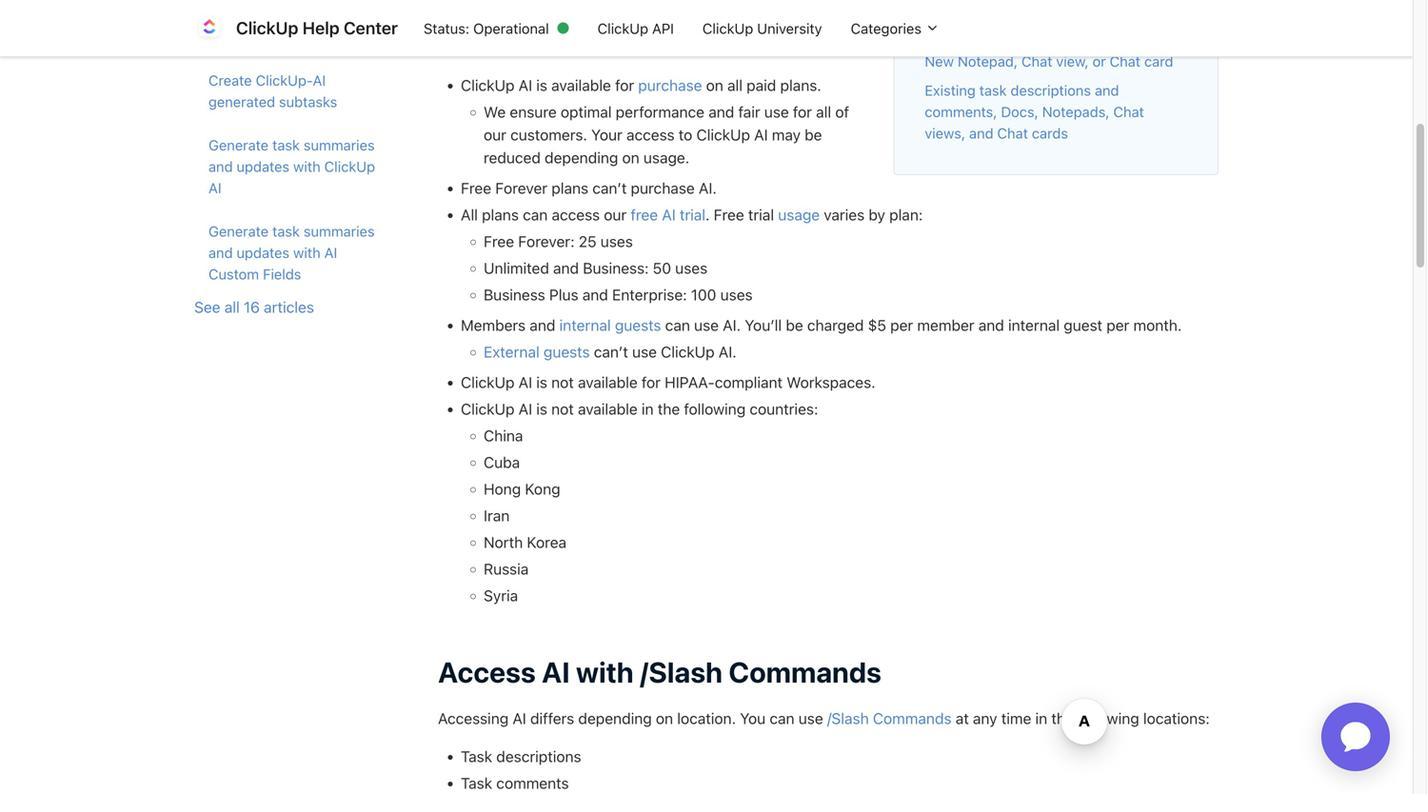 Task type: locate. For each thing, give the bounding box(es) containing it.
1 summaries from the top
[[304, 137, 375, 153]]

2 is from the top
[[536, 373, 547, 391]]

25
[[579, 232, 597, 250]]

1 horizontal spatial for
[[642, 373, 661, 391]]

1 horizontal spatial guests
[[615, 316, 661, 334]]

center
[[344, 18, 398, 38]]

locations:
[[1143, 709, 1210, 727]]

you
[[740, 709, 766, 727]]

generate task summaries and updates with clickup ai
[[209, 137, 375, 196]]

guest
[[1064, 316, 1103, 334]]

descriptions
[[1011, 82, 1091, 99], [496, 747, 581, 766]]

2 vertical spatial available
[[578, 400, 638, 418]]

1 horizontal spatial the
[[1051, 709, 1074, 727]]

views,
[[925, 125, 965, 141]]

free right .
[[714, 205, 744, 224]]

2 summaries from the top
[[304, 223, 375, 240]]

0 horizontal spatial descriptions
[[496, 747, 581, 766]]

for up "performance"
[[615, 76, 634, 94]]

1 vertical spatial can't
[[594, 343, 628, 361]]

categories button
[[836, 10, 954, 46]]

updates for ai
[[237, 158, 289, 175]]

2 internal from the left
[[1008, 316, 1060, 334]]

create
[[209, 72, 252, 89]]

and up custom
[[209, 244, 233, 261]]

depending right differs
[[578, 709, 652, 727]]

2 vertical spatial all
[[224, 298, 240, 316]]

clickup api
[[598, 20, 674, 36]]

1 horizontal spatial our
[[604, 205, 627, 224]]

our left free
[[604, 205, 627, 224]]

1 vertical spatial access
[[552, 205, 600, 224]]

custom
[[209, 266, 259, 282]]

1 horizontal spatial on
[[656, 709, 673, 727]]

guests down enterprise:
[[615, 316, 661, 334]]

is for available
[[536, 76, 547, 94]]

and right plus
[[583, 285, 608, 304]]

0 horizontal spatial access
[[552, 205, 600, 224]]

1 vertical spatial guests
[[544, 343, 590, 361]]

generate inside generate task summaries and updates with clickup ai
[[209, 137, 269, 153]]

per right $5
[[890, 316, 913, 334]]

be
[[805, 125, 822, 144], [786, 316, 803, 334]]

can up forever:
[[523, 205, 548, 224]]

summaries down subtasks on the top left
[[304, 137, 375, 153]]

ai inside generate task summaries and updates with clickup ai
[[209, 180, 222, 196]]

0 vertical spatial task
[[980, 82, 1007, 99]]

can down enterprise:
[[665, 316, 690, 334]]

differs
[[530, 709, 574, 727]]

1 new from the top
[[925, 24, 954, 41]]

1 horizontal spatial per
[[1107, 316, 1130, 334]]

summaries inside generate task summaries and updates with ai custom fields
[[304, 223, 375, 240]]

0 vertical spatial be
[[805, 125, 822, 144]]

use right you at bottom right
[[799, 709, 823, 727]]

purchase inside free forever plans can't purchase ai. all plans can access our free ai trial . free trial usage varies by plan: free forever: 25 uses unlimited and business: 50 uses business plus and enterprise: 100 uses
[[631, 179, 695, 197]]

0 vertical spatial is
[[536, 76, 547, 94]]

0 horizontal spatial internal
[[559, 316, 611, 334]]

for up in
[[642, 373, 661, 391]]

clickup help help center home page image
[[194, 13, 225, 43]]

new left doc
[[925, 24, 954, 41]]

0 vertical spatial available
[[551, 76, 611, 94]]

purchase link
[[638, 76, 702, 94]]

0 vertical spatial ai.
[[699, 179, 717, 197]]

1 vertical spatial purchase
[[631, 179, 695, 197]]

plans
[[552, 179, 588, 197], [482, 205, 519, 224]]

0 horizontal spatial per
[[890, 316, 913, 334]]

0 vertical spatial task
[[461, 747, 492, 766]]

1 vertical spatial following
[[1078, 709, 1139, 727]]

and down or
[[1095, 82, 1119, 99]]

descriptions up comments at the left of page
[[496, 747, 581, 766]]

1 vertical spatial is
[[536, 373, 547, 391]]

2 vertical spatial task
[[272, 223, 300, 240]]

summaries down generate task summaries and updates with clickup ai "link"
[[304, 223, 375, 240]]

ai. left you'll at the top right of the page
[[723, 316, 741, 334]]

0 vertical spatial following
[[684, 400, 746, 418]]

can right you at bottom right
[[770, 709, 795, 727]]

$5
[[868, 316, 886, 334]]

available down 'internal guests' link
[[578, 373, 638, 391]]

updates down "generated"
[[237, 158, 289, 175]]

2 task from the top
[[461, 774, 492, 792]]

free up unlimited
[[484, 232, 514, 250]]

can
[[523, 205, 548, 224], [665, 316, 690, 334], [770, 709, 795, 727]]

0 vertical spatial depending
[[545, 148, 618, 166]]

1 vertical spatial task
[[461, 774, 492, 792]]

and inside generate task summaries and updates with ai custom fields
[[209, 244, 233, 261]]

clickup ai is not available for hipaa-compliant workspaces. clickup ai is not available in the following countries: china cuba hong kong iran north korea russia syria
[[461, 373, 876, 604]]

clickup ai is available for purchase on all paid plans. we ensure optimal performance and fair use for all of our customers. your access to clickup ai may be reduced depending on usage.
[[461, 76, 849, 166]]

0 vertical spatial purchase
[[638, 76, 702, 94]]

2 generate from the top
[[209, 223, 269, 240]]

2 horizontal spatial for
[[793, 103, 812, 121]]

updates for custom
[[237, 244, 289, 261]]

1 vertical spatial updates
[[237, 244, 289, 261]]

1 per from the left
[[890, 316, 913, 334]]

generated
[[209, 93, 275, 110]]

1 vertical spatial summaries
[[304, 223, 375, 240]]

customers.
[[510, 125, 587, 144]]

0 vertical spatial generate
[[209, 137, 269, 153]]

0 horizontal spatial the
[[658, 400, 680, 418]]

50
[[653, 259, 671, 277]]

use down 100 on the top of page
[[694, 316, 719, 334]]

1 vertical spatial on
[[622, 148, 640, 166]]

1 vertical spatial ai.
[[723, 316, 741, 334]]

north
[[484, 533, 523, 551]]

can't inside members and internal guests can use ai. you'll be charged $5 per member and internal guest per month. external guests can't use clickup ai.
[[594, 343, 628, 361]]

chat left view,
[[1022, 53, 1052, 70]]

summaries inside generate task summaries and updates with clickup ai
[[304, 137, 375, 153]]

russia
[[484, 560, 529, 578]]

the inside clickup ai is not available for hipaa-compliant workspaces. clickup ai is not available in the following countries: china cuba hong kong iran north korea russia syria
[[658, 400, 680, 418]]

2 new from the top
[[925, 53, 954, 70]]

new notepad, chat view, or chat card link
[[925, 53, 1173, 70]]

1 horizontal spatial can
[[665, 316, 690, 334]]

.
[[706, 205, 710, 224]]

1 vertical spatial task
[[272, 137, 300, 153]]

is for not
[[536, 373, 547, 391]]

our inside free forever plans can't purchase ai. all plans can access our free ai trial . free trial usage varies by plan: free forever: 25 uses unlimited and business: 50 uses business plus and enterprise: 100 uses
[[604, 205, 627, 224]]

plans right all
[[482, 205, 519, 224]]

status:
[[424, 20, 470, 36]]

commands left at
[[873, 709, 952, 727]]

commands
[[729, 655, 882, 689], [873, 709, 952, 727]]

0 vertical spatial plans
[[552, 179, 588, 197]]

1 vertical spatial can
[[665, 316, 690, 334]]

notepads,
[[1042, 103, 1110, 120]]

2 not from the top
[[551, 400, 574, 418]]

summaries for ai
[[304, 223, 375, 240]]

available left in
[[578, 400, 638, 418]]

new up existing
[[925, 53, 954, 70]]

1 generate from the top
[[209, 137, 269, 153]]

1 horizontal spatial access
[[627, 125, 675, 144]]

updates up fields
[[237, 244, 289, 261]]

1 horizontal spatial internal
[[1008, 316, 1060, 334]]

need
[[593, 21, 660, 55]]

1 horizontal spatial plans
[[552, 179, 588, 197]]

syria
[[484, 586, 518, 604]]

help
[[302, 18, 340, 38]]

charged
[[807, 316, 864, 334]]

generate
[[209, 137, 269, 153], [209, 223, 269, 240]]

task inside existing task descriptions and comments, docs, notepads, chat views, and chat cards
[[980, 82, 1007, 99]]

0 vertical spatial descriptions
[[1011, 82, 1091, 99]]

task for clickup-
[[272, 137, 300, 153]]

1 vertical spatial for
[[793, 103, 812, 121]]

0 vertical spatial can't
[[592, 179, 627, 197]]

per right "guest"
[[1107, 316, 1130, 334]]

all left paid
[[727, 76, 743, 94]]

email with clickup ai link
[[194, 19, 392, 55]]

1 vertical spatial descriptions
[[496, 747, 581, 766]]

articles
[[264, 298, 314, 316]]

0 vertical spatial access
[[627, 125, 675, 144]]

task down accessing
[[461, 747, 492, 766]]

descriptions down new notepad, chat view, or chat card link
[[1011, 82, 1091, 99]]

trial right free
[[680, 205, 706, 224]]

2 horizontal spatial on
[[706, 76, 723, 94]]

2 vertical spatial is
[[536, 400, 547, 418]]

1 horizontal spatial trial
[[748, 205, 774, 224]]

guests down 'internal guests' link
[[544, 343, 590, 361]]

purchase up free ai trial link
[[631, 179, 695, 197]]

/slash commands link
[[827, 709, 952, 727]]

new
[[925, 24, 954, 41], [925, 53, 954, 70]]

clickup inside generate task summaries and updates with clickup ai
[[324, 158, 375, 175]]

plans right forever
[[552, 179, 588, 197]]

on down your at the left top of page
[[622, 148, 640, 166]]

summaries for clickup
[[304, 137, 375, 153]]

uses right 100 on the top of page
[[720, 285, 753, 304]]

0 vertical spatial our
[[484, 125, 506, 144]]

0 vertical spatial the
[[658, 400, 680, 418]]

1 internal from the left
[[559, 316, 611, 334]]

2 horizontal spatial can
[[770, 709, 795, 727]]

existing
[[925, 82, 976, 99]]

all left 16
[[224, 298, 240, 316]]

commands up accessing ai differs depending on location. you can use /slash commands at any time in the following locations:
[[729, 655, 882, 689]]

updates inside generate task summaries and updates with clickup ai
[[237, 158, 289, 175]]

descriptions inside task descriptions task comments
[[496, 747, 581, 766]]

on left location.
[[656, 709, 673, 727]]

1 vertical spatial generate
[[209, 223, 269, 240]]

task down notepad,
[[980, 82, 1007, 99]]

and left fair
[[709, 103, 734, 121]]

generate inside generate task summaries and updates with ai custom fields
[[209, 223, 269, 240]]

ai
[[333, 29, 346, 45], [313, 72, 326, 89], [519, 76, 532, 94], [754, 125, 768, 144], [209, 180, 222, 196], [662, 205, 676, 224], [324, 244, 337, 261], [519, 373, 532, 391], [519, 400, 532, 418], [542, 655, 570, 689], [513, 709, 526, 727]]

uses right 50
[[675, 259, 708, 277]]

2 horizontal spatial uses
[[720, 285, 753, 304]]

for down plans.
[[793, 103, 812, 121]]

can't inside free forever plans can't purchase ai. all plans can access our free ai trial . free trial usage varies by plan: free forever: 25 uses unlimited and business: 50 uses business plus and enterprise: 100 uses
[[592, 179, 627, 197]]

be right you'll at the top right of the page
[[786, 316, 803, 334]]

be right may
[[805, 125, 822, 144]]

task left comments at the left of page
[[461, 774, 492, 792]]

our down we
[[484, 125, 506, 144]]

/slash
[[640, 655, 723, 689], [827, 709, 869, 727]]

clickup api link
[[583, 10, 688, 46]]

1 horizontal spatial /slash
[[827, 709, 869, 727]]

the right time in
[[1051, 709, 1074, 727]]

ai. up compliant
[[719, 343, 737, 361]]

and down "generated"
[[209, 158, 233, 175]]

member
[[917, 316, 975, 334]]

0 horizontal spatial can
[[523, 205, 548, 224]]

updates inside generate task summaries and updates with ai custom fields
[[237, 244, 289, 261]]

access
[[627, 125, 675, 144], [552, 205, 600, 224]]

per
[[890, 316, 913, 334], [1107, 316, 1130, 334]]

access up '25'
[[552, 205, 600, 224]]

use down 'internal guests' link
[[632, 343, 657, 361]]

and inside generate task summaries and updates with clickup ai
[[209, 158, 233, 175]]

on right purchase link at the left
[[706, 76, 723, 94]]

is inside clickup ai is available for purchase on all paid plans. we ensure optimal performance and fair use for all of our customers. your access to clickup ai may be reduced depending on usage.
[[536, 76, 547, 94]]

1 vertical spatial our
[[604, 205, 627, 224]]

use up may
[[764, 103, 789, 121]]

1 vertical spatial uses
[[675, 259, 708, 277]]

1 vertical spatial the
[[1051, 709, 1074, 727]]

doc
[[958, 24, 984, 41]]

2 vertical spatial free
[[484, 232, 514, 250]]

can't down your at the left top of page
[[592, 179, 627, 197]]

task inside generate task summaries and updates with ai custom fields
[[272, 223, 300, 240]]

card
[[1144, 53, 1173, 70]]

trial left usage link
[[748, 205, 774, 224]]

by
[[869, 205, 885, 224]]

0 horizontal spatial uses
[[601, 232, 633, 250]]

2 vertical spatial can
[[770, 709, 795, 727]]

can't down 'internal guests' link
[[594, 343, 628, 361]]

workspaces.
[[787, 373, 876, 391]]

0 vertical spatial for
[[615, 76, 634, 94]]

available up 'optimal'
[[551, 76, 611, 94]]

0 horizontal spatial plans
[[482, 205, 519, 224]]

task inside generate task summaries and updates with clickup ai
[[272, 137, 300, 153]]

0 vertical spatial updates
[[237, 158, 289, 175]]

100
[[691, 285, 716, 304]]

0 vertical spatial summaries
[[304, 137, 375, 153]]

ai. up .
[[699, 179, 717, 197]]

0 horizontal spatial trial
[[680, 205, 706, 224]]

the right in
[[658, 400, 680, 418]]

depending inside clickup ai is available for purchase on all paid plans. we ensure optimal performance and fair use for all of our customers. your access to clickup ai may be reduced depending on usage.
[[545, 148, 618, 166]]

reduced
[[484, 148, 541, 166]]

task up fields
[[272, 223, 300, 240]]

what you'll need
[[438, 21, 660, 55]]

0 vertical spatial new
[[925, 24, 954, 41]]

2 vertical spatial on
[[656, 709, 673, 727]]

access down "performance"
[[627, 125, 675, 144]]

purchase up "performance"
[[638, 76, 702, 94]]

0 vertical spatial /slash
[[640, 655, 723, 689]]

view,
[[1056, 53, 1089, 70]]

ai. inside free forever plans can't purchase ai. all plans can access our free ai trial . free trial usage varies by plan: free forever: 25 uses unlimited and business: 50 uses business plus and enterprise: 100 uses
[[699, 179, 717, 197]]

free up all
[[461, 179, 491, 197]]

with
[[247, 29, 274, 45], [293, 158, 321, 175], [293, 244, 321, 261], [576, 655, 634, 689]]

application
[[1299, 680, 1413, 794]]

internal down plus
[[559, 316, 611, 334]]

0 horizontal spatial be
[[786, 316, 803, 334]]

and
[[1095, 82, 1119, 99], [709, 103, 734, 121], [969, 125, 994, 141], [209, 158, 233, 175], [209, 244, 233, 261], [553, 259, 579, 277], [583, 285, 608, 304], [530, 316, 555, 334], [979, 316, 1004, 334]]

hong
[[484, 480, 521, 498]]

1 vertical spatial not
[[551, 400, 574, 418]]

1 is from the top
[[536, 76, 547, 94]]

0 horizontal spatial our
[[484, 125, 506, 144]]

1 horizontal spatial uses
[[675, 259, 708, 277]]

task descriptions task comments
[[461, 747, 581, 792]]

ai.
[[699, 179, 717, 197], [723, 316, 741, 334], [719, 343, 737, 361]]

generate task summaries and updates with ai custom fields
[[209, 223, 375, 282]]

0 vertical spatial all
[[727, 76, 743, 94]]

and right member
[[979, 316, 1004, 334]]

task
[[461, 747, 492, 766], [461, 774, 492, 792]]

0 vertical spatial uses
[[601, 232, 633, 250]]

following left "locations:"
[[1078, 709, 1139, 727]]

optimal
[[561, 103, 612, 121]]

generate down "generated"
[[209, 137, 269, 153]]

china
[[484, 426, 523, 444]]

chat
[[1022, 53, 1052, 70], [1110, 53, 1141, 70], [1113, 103, 1144, 120], [997, 125, 1028, 141]]

depending down your at the left top of page
[[545, 148, 618, 166]]

hipaa-
[[665, 373, 715, 391]]

uses up business:
[[601, 232, 633, 250]]

task down subtasks on the top left
[[272, 137, 300, 153]]

0 horizontal spatial /slash
[[640, 655, 723, 689]]

compliant
[[715, 373, 783, 391]]

clickup-
[[256, 72, 313, 89]]

1 vertical spatial new
[[925, 53, 954, 70]]

following down hipaa-
[[684, 400, 746, 418]]

internal left "guest"
[[1008, 316, 1060, 334]]

2 vertical spatial for
[[642, 373, 661, 391]]

on
[[706, 76, 723, 94], [622, 148, 640, 166], [656, 709, 673, 727]]

2 horizontal spatial all
[[816, 103, 831, 121]]

clickup
[[236, 18, 298, 38], [598, 20, 648, 36], [703, 20, 753, 36], [278, 29, 329, 45], [461, 76, 515, 94], [696, 125, 750, 144], [324, 158, 375, 175], [661, 343, 715, 361], [461, 373, 515, 391], [461, 400, 515, 418]]

plan:
[[889, 205, 923, 224]]

you'll
[[745, 316, 782, 334]]

generate up custom
[[209, 223, 269, 240]]

our
[[484, 125, 506, 144], [604, 205, 627, 224]]

2 updates from the top
[[237, 244, 289, 261]]

1 horizontal spatial descriptions
[[1011, 82, 1091, 99]]

access inside clickup ai is available for purchase on all paid plans. we ensure optimal performance and fair use for all of our customers. your access to clickup ai may be reduced depending on usage.
[[627, 125, 675, 144]]

0 horizontal spatial following
[[684, 400, 746, 418]]

all left of
[[816, 103, 831, 121]]

1 updates from the top
[[237, 158, 289, 175]]

email with clickup ai
[[209, 29, 346, 45]]



Task type: vqa. For each thing, say whether or not it's contained in the screenshot.
right Descriptions
yes



Task type: describe. For each thing, give the bounding box(es) containing it.
you'll
[[516, 21, 587, 55]]

access ai with /slash commands
[[438, 655, 882, 689]]

0 horizontal spatial for
[[615, 76, 634, 94]]

usage
[[778, 205, 820, 224]]

clickup help center link
[[194, 13, 409, 43]]

0 vertical spatial on
[[706, 76, 723, 94]]

new for new doc
[[925, 24, 954, 41]]

fair
[[738, 103, 760, 121]]

at
[[956, 709, 969, 727]]

existing task descriptions and comments, docs, notepads, chat views, and chat cards
[[925, 82, 1144, 141]]

2 vertical spatial ai.
[[719, 343, 737, 361]]

plus
[[549, 285, 579, 304]]

1 vertical spatial free
[[714, 205, 744, 224]]

business
[[484, 285, 545, 304]]

with inside generate task summaries and updates with clickup ai
[[293, 158, 321, 175]]

performance
[[616, 103, 705, 121]]

chat right or
[[1110, 53, 1141, 70]]

1 horizontal spatial following
[[1078, 709, 1139, 727]]

16
[[244, 298, 260, 316]]

generate for generate task summaries and updates with clickup ai
[[209, 137, 269, 153]]

see all 16 articles
[[194, 298, 314, 316]]

accessing ai differs depending on location. you can use /slash commands at any time in the following locations:
[[438, 709, 1210, 727]]

2 per from the left
[[1107, 316, 1130, 334]]

be inside members and internal guests can use ai. you'll be charged $5 per member and internal guest per month. external guests can't use clickup ai.
[[786, 316, 803, 334]]

operational
[[473, 20, 549, 36]]

fields
[[263, 266, 301, 282]]

time in
[[1001, 709, 1047, 727]]

all
[[461, 205, 478, 224]]

paid
[[747, 76, 776, 94]]

docs,
[[1001, 103, 1039, 120]]

clickup inside members and internal guests can use ai. you'll be charged $5 per member and internal guest per month. external guests can't use clickup ai.
[[661, 343, 715, 361]]

0 vertical spatial guests
[[615, 316, 661, 334]]

with inside generate task summaries and updates with ai custom fields
[[293, 244, 321, 261]]

1 vertical spatial plans
[[482, 205, 519, 224]]

accessing
[[438, 709, 509, 727]]

generate task summaries and updates with ai custom fields link
[[194, 213, 392, 292]]

external guests link
[[484, 343, 590, 361]]

1 trial from the left
[[680, 205, 706, 224]]

chat down docs,
[[997, 125, 1028, 141]]

generate for generate task summaries and updates with ai custom fields
[[209, 223, 269, 240]]

any
[[973, 709, 997, 727]]

comments
[[496, 774, 569, 792]]

0 vertical spatial free
[[461, 179, 491, 197]]

iran
[[484, 506, 510, 524]]

free ai trial link
[[631, 205, 706, 224]]

see all 16 articles link
[[194, 298, 314, 316]]

clickup university link
[[688, 10, 836, 46]]

cuba
[[484, 453, 520, 471]]

new doc
[[925, 24, 984, 41]]

free forever plans can't purchase ai. all plans can access our free ai trial . free trial usage varies by plan: free forever: 25 uses unlimited and business: 50 uses business plus and enterprise: 100 uses
[[461, 179, 923, 304]]

unlimited
[[484, 259, 549, 277]]

and up plus
[[553, 259, 579, 277]]

your
[[591, 125, 623, 144]]

1 vertical spatial commands
[[873, 709, 952, 727]]

what
[[438, 21, 510, 55]]

enterprise:
[[612, 285, 687, 304]]

email
[[209, 29, 243, 45]]

free
[[631, 205, 658, 224]]

members and internal guests can use ai. you'll be charged $5 per member and internal guest per month. external guests can't use clickup ai.
[[461, 316, 1182, 361]]

korea
[[527, 533, 567, 551]]

month.
[[1134, 316, 1182, 334]]

location.
[[677, 709, 736, 727]]

0 horizontal spatial on
[[622, 148, 640, 166]]

1 vertical spatial available
[[578, 373, 638, 391]]

purchase inside clickup ai is available for purchase on all paid plans. we ensure optimal performance and fair use for all of our customers. your access to clickup ai may be reduced depending on usage.
[[638, 76, 702, 94]]

notepad,
[[958, 53, 1018, 70]]

api
[[652, 20, 674, 36]]

internal guests link
[[559, 316, 661, 334]]

use inside clickup ai is available for purchase on all paid plans. we ensure optimal performance and fair use for all of our customers. your access to clickup ai may be reduced depending on usage.
[[764, 103, 789, 121]]

1 vertical spatial /slash
[[827, 709, 869, 727]]

be inside clickup ai is available for purchase on all paid plans. we ensure optimal performance and fair use for all of our customers. your access to clickup ai may be reduced depending on usage.
[[805, 125, 822, 144]]

and inside clickup ai is available for purchase on all paid plans. we ensure optimal performance and fair use for all of our customers. your access to clickup ai may be reduced depending on usage.
[[709, 103, 734, 121]]

task for notepad,
[[980, 82, 1007, 99]]

1 task from the top
[[461, 747, 492, 766]]

chat right notepads,
[[1113, 103, 1144, 120]]

our inside clickup ai is available for purchase on all paid plans. we ensure optimal performance and fair use for all of our customers. your access to clickup ai may be reduced depending on usage.
[[484, 125, 506, 144]]

countries:
[[750, 400, 818, 418]]

see
[[194, 298, 220, 316]]

forever
[[495, 179, 548, 197]]

2 trial from the left
[[748, 205, 774, 224]]

status: operational
[[424, 20, 549, 36]]

kong
[[525, 480, 560, 498]]

existing task descriptions and comments, docs, notepads, chat views, and chat cards link
[[925, 82, 1144, 141]]

can inside free forever plans can't purchase ai. all plans can access our free ai trial . free trial usage varies by plan: free forever: 25 uses unlimited and business: 50 uses business plus and enterprise: 100 uses
[[523, 205, 548, 224]]

ai inside generate task summaries and updates with ai custom fields
[[324, 244, 337, 261]]

create clickup-ai generated subtasks
[[209, 72, 337, 110]]

forever:
[[518, 232, 575, 250]]

3 is from the top
[[536, 400, 547, 418]]

may
[[772, 125, 801, 144]]

1 not from the top
[[551, 373, 574, 391]]

available inside clickup ai is available for purchase on all paid plans. we ensure optimal performance and fair use for all of our customers. your access to clickup ai may be reduced depending on usage.
[[551, 76, 611, 94]]

ai inside free forever plans can't purchase ai. all plans can access our free ai trial . free trial usage varies by plan: free forever: 25 uses unlimited and business: 50 uses business plus and enterprise: 100 uses
[[662, 205, 676, 224]]

access inside free forever plans can't purchase ai. all plans can access our free ai trial . free trial usage varies by plan: free forever: 25 uses unlimited and business: 50 uses business plus and enterprise: 100 uses
[[552, 205, 600, 224]]

can inside members and internal guests can use ai. you'll be charged $5 per member and internal guest per month. external guests can't use clickup ai.
[[665, 316, 690, 334]]

ai inside 'create clickup-ai generated subtasks'
[[313, 72, 326, 89]]

and down comments,
[[969, 125, 994, 141]]

0 vertical spatial commands
[[729, 655, 882, 689]]

clickup university
[[703, 20, 822, 36]]

members
[[461, 316, 526, 334]]

categories
[[851, 20, 925, 36]]

usage.
[[644, 148, 690, 166]]

external
[[484, 343, 540, 361]]

descriptions inside existing task descriptions and comments, docs, notepads, chat views, and chat cards
[[1011, 82, 1091, 99]]

0 horizontal spatial all
[[224, 298, 240, 316]]

new for new notepad, chat view, or chat card
[[925, 53, 954, 70]]

0 horizontal spatial guests
[[544, 343, 590, 361]]

for inside clickup ai is not available for hipaa-compliant workspaces. clickup ai is not available in the following countries: china cuba hong kong iran north korea russia syria
[[642, 373, 661, 391]]

in
[[642, 400, 654, 418]]

of
[[835, 103, 849, 121]]

2 vertical spatial uses
[[720, 285, 753, 304]]

1 vertical spatial depending
[[578, 709, 652, 727]]

cards
[[1032, 125, 1068, 141]]

access
[[438, 655, 536, 689]]

usage link
[[778, 205, 820, 224]]

following inside clickup ai is not available for hipaa-compliant workspaces. clickup ai is not available in the following countries: china cuba hong kong iran north korea russia syria
[[684, 400, 746, 418]]

1 vertical spatial all
[[816, 103, 831, 121]]

and up external guests link
[[530, 316, 555, 334]]



